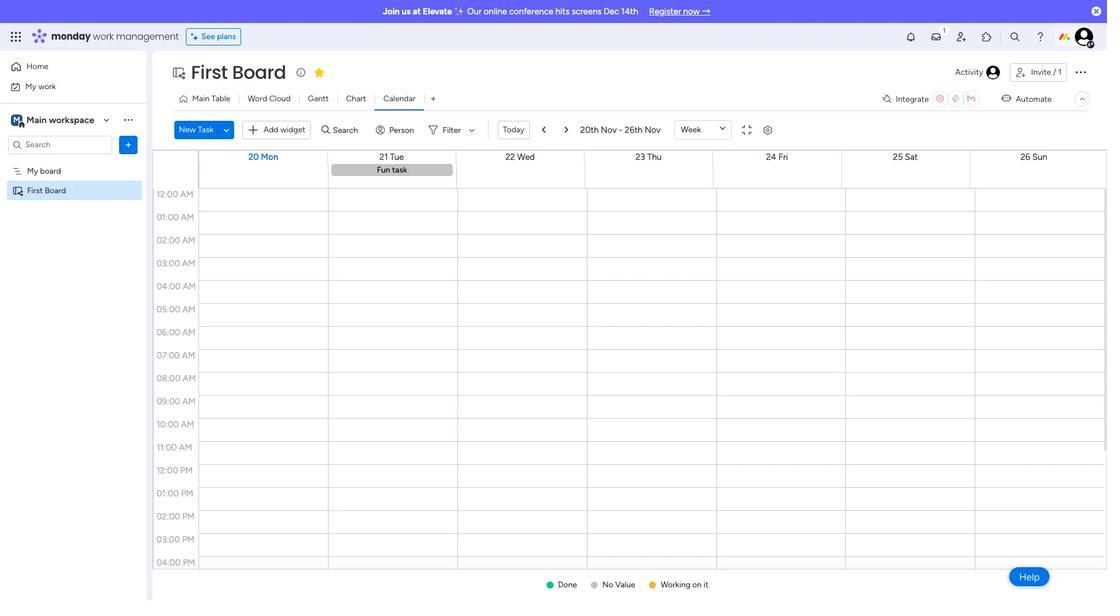 Task type: locate. For each thing, give the bounding box(es) containing it.
24 fri
[[766, 152, 788, 162]]

09:00 am
[[157, 396, 195, 407]]

board down board
[[45, 186, 66, 195]]

pm up 02:00 pm
[[181, 488, 193, 499]]

04:00 up 05:00
[[157, 281, 181, 291]]

work for monday
[[93, 30, 114, 43]]

2 02:00 from the top
[[157, 511, 180, 522]]

03:00 down 02:00 pm
[[157, 534, 180, 545]]

0 vertical spatial my
[[25, 81, 36, 91]]

01:00 down 12:00 pm
[[157, 488, 179, 499]]

plans
[[217, 32, 236, 41]]

1 horizontal spatial first
[[191, 59, 228, 85]]

my down home
[[25, 81, 36, 91]]

02:00 am
[[157, 235, 195, 245]]

first down "my board"
[[27, 186, 43, 195]]

add view image
[[431, 95, 436, 103]]

21
[[380, 152, 388, 162]]

25
[[893, 152, 903, 162]]

am up 05:00 am
[[183, 281, 196, 291]]

my
[[25, 81, 36, 91], [27, 166, 38, 176]]

03:00 down 02:00 am at the top
[[157, 258, 180, 268]]

monday
[[51, 30, 91, 43]]

it
[[704, 580, 709, 590]]

am right 06:00 in the bottom left of the page
[[182, 327, 195, 338]]

1 vertical spatial 02:00
[[157, 511, 180, 522]]

1 03:00 from the top
[[157, 258, 180, 268]]

First Board field
[[188, 59, 289, 85]]

26th
[[625, 125, 643, 135]]

2 12:00 from the top
[[157, 465, 178, 476]]

shareable board image inside list box
[[12, 185, 23, 196]]

home
[[26, 62, 48, 71]]

20th
[[580, 125, 599, 135]]

02:00
[[157, 235, 180, 245], [157, 511, 180, 522]]

my work button
[[7, 77, 124, 96]]

1 02:00 from the top
[[157, 235, 180, 245]]

2 01:00 from the top
[[157, 488, 179, 499]]

main inside button
[[192, 94, 209, 104]]

12:00 for 12:00 am
[[157, 189, 178, 199]]

0 horizontal spatial work
[[38, 81, 56, 91]]

0 vertical spatial main
[[192, 94, 209, 104]]

help button
[[1009, 567, 1050, 586]]

main right workspace 'icon'
[[26, 114, 47, 125]]

shareable board image
[[171, 66, 185, 79], [12, 185, 23, 196]]

home button
[[7, 58, 124, 76]]

10:00 am
[[157, 419, 194, 430]]

pm down "03:00 pm"
[[183, 557, 195, 568]]

activity button
[[951, 63, 1005, 82]]

am up the 01:00 am
[[180, 189, 193, 199]]

02:00 down 01:00 pm
[[157, 511, 180, 522]]

0 vertical spatial work
[[93, 30, 114, 43]]

option
[[0, 161, 147, 163]]

notifications image
[[905, 31, 917, 43]]

0 horizontal spatial main
[[26, 114, 47, 125]]

0 vertical spatial 12:00
[[157, 189, 178, 199]]

12:00 up the 01:00 am
[[157, 189, 178, 199]]

my left board
[[27, 166, 38, 176]]

03:00 am
[[157, 258, 195, 268]]

list box
[[0, 159, 147, 356]]

widget
[[280, 125, 305, 135]]

2 03:00 from the top
[[157, 534, 180, 545]]

fri
[[779, 152, 788, 162]]

02:00 down the 01:00 am
[[157, 235, 180, 245]]

work right monday
[[93, 30, 114, 43]]

23
[[636, 152, 645, 162]]

first up main table
[[191, 59, 228, 85]]

0 vertical spatial board
[[232, 59, 286, 85]]

activity
[[955, 67, 983, 77]]

nov left -
[[601, 125, 617, 135]]

04:00 down "03:00 pm"
[[157, 557, 181, 568]]

work down home
[[38, 81, 56, 91]]

1 vertical spatial shareable board image
[[12, 185, 23, 196]]

07:00
[[157, 350, 180, 361]]

am up 02:00 am at the top
[[181, 212, 194, 222]]

board up word
[[232, 59, 286, 85]]

0 vertical spatial 03:00
[[157, 258, 180, 268]]

12:00 down 11:00
[[157, 465, 178, 476]]

1 horizontal spatial main
[[192, 94, 209, 104]]

1 vertical spatial first board
[[27, 186, 66, 195]]

tue
[[390, 152, 404, 162]]

0 horizontal spatial first
[[27, 186, 43, 195]]

am right '10:00'
[[181, 419, 194, 430]]

1 01:00 from the top
[[157, 212, 179, 222]]

1 vertical spatial 01:00
[[157, 488, 179, 499]]

26 sun link
[[1021, 152, 1047, 162]]

first inside list box
[[27, 186, 43, 195]]

pm
[[180, 465, 193, 476], [181, 488, 193, 499], [182, 511, 195, 522], [182, 534, 194, 545], [183, 557, 195, 568]]

am
[[180, 189, 193, 199], [181, 212, 194, 222], [182, 235, 195, 245], [182, 258, 195, 268], [183, 281, 196, 291], [182, 304, 196, 314], [182, 327, 195, 338], [182, 350, 195, 361], [183, 373, 196, 384], [182, 396, 195, 407], [181, 419, 194, 430], [179, 442, 192, 453]]

pm up "03:00 pm"
[[182, 511, 195, 522]]

mon
[[261, 152, 278, 162]]

show board description image
[[294, 67, 308, 78]]

01:00 down 12:00 am
[[157, 212, 179, 222]]

pm up 04:00 pm in the bottom of the page
[[182, 534, 194, 545]]

0 horizontal spatial board
[[45, 186, 66, 195]]

1 horizontal spatial shareable board image
[[171, 66, 185, 79]]

2 04:00 from the top
[[157, 557, 181, 568]]

table
[[211, 94, 230, 104]]

1 vertical spatial 03:00
[[157, 534, 180, 545]]

my board
[[27, 166, 61, 176]]

my inside button
[[25, 81, 36, 91]]

am for 03:00 am
[[182, 258, 195, 268]]

register now → link
[[649, 6, 711, 17]]

1 vertical spatial my
[[27, 166, 38, 176]]

am right 07:00 on the left bottom
[[182, 350, 195, 361]]

workspace selection element
[[11, 113, 96, 128]]

am up 03:00 am
[[182, 235, 195, 245]]

on
[[692, 580, 702, 590]]

am for 02:00 am
[[182, 235, 195, 245]]

first board up table
[[191, 59, 286, 85]]

24 fri link
[[766, 152, 788, 162]]

search everything image
[[1009, 31, 1021, 43]]

0 vertical spatial 01:00
[[157, 212, 179, 222]]

23 thu link
[[636, 152, 662, 162]]

1
[[1058, 67, 1062, 77]]

04:00 pm
[[157, 557, 195, 568]]

1 vertical spatial work
[[38, 81, 56, 91]]

0 horizontal spatial nov
[[601, 125, 617, 135]]

main table button
[[174, 90, 239, 108]]

list box containing my board
[[0, 159, 147, 356]]

0 horizontal spatial first board
[[27, 186, 66, 195]]

nov right 26th
[[645, 125, 661, 135]]

monday work management
[[51, 30, 179, 43]]

work inside button
[[38, 81, 56, 91]]

add widget
[[264, 125, 305, 135]]

first board
[[191, 59, 286, 85], [27, 186, 66, 195]]

work for my
[[38, 81, 56, 91]]

join
[[383, 6, 400, 17]]

week
[[681, 125, 701, 135]]

invite / 1 button
[[1010, 63, 1067, 82]]

filter button
[[424, 121, 479, 139]]

0 vertical spatial 02:00
[[157, 235, 180, 245]]

20 mon
[[248, 152, 278, 162]]

main left table
[[192, 94, 209, 104]]

1 04:00 from the top
[[157, 281, 181, 291]]

my work
[[25, 81, 56, 91]]

am for 12:00 am
[[180, 189, 193, 199]]

-
[[619, 125, 623, 135]]

chart button
[[337, 90, 375, 108]]

pm up 01:00 pm
[[180, 465, 193, 476]]

am right 05:00
[[182, 304, 196, 314]]

07:00 am
[[157, 350, 195, 361]]

collapse board header image
[[1078, 94, 1087, 104]]

12:00 am
[[157, 189, 193, 199]]

1 vertical spatial first
[[27, 186, 43, 195]]

first board down "my board"
[[27, 186, 66, 195]]

my for my work
[[25, 81, 36, 91]]

am right 09:00
[[182, 396, 195, 407]]

05:00
[[157, 304, 180, 314]]

1 horizontal spatial first board
[[191, 59, 286, 85]]

am right 11:00
[[179, 442, 192, 453]]

nov
[[601, 125, 617, 135], [645, 125, 661, 135]]

03:00 pm
[[157, 534, 194, 545]]

today button
[[498, 121, 530, 139]]

1 12:00 from the top
[[157, 189, 178, 199]]

02:00 for 02:00 pm
[[157, 511, 180, 522]]

20
[[248, 152, 259, 162]]

1 vertical spatial 12:00
[[157, 465, 178, 476]]

list arrow image
[[565, 127, 568, 134]]

04:00
[[157, 281, 181, 291], [157, 557, 181, 568]]

our
[[467, 6, 482, 17]]

no value
[[602, 580, 635, 590]]

register now →
[[649, 6, 711, 17]]

0 vertical spatial 04:00
[[157, 281, 181, 291]]

1 horizontal spatial nov
[[645, 125, 661, 135]]

am up 04:00 am
[[182, 258, 195, 268]]

today
[[503, 125, 525, 135]]

1 vertical spatial main
[[26, 114, 47, 125]]

1 vertical spatial 04:00
[[157, 557, 181, 568]]

help
[[1019, 571, 1040, 583]]

main inside the workspace selection element
[[26, 114, 47, 125]]

0 horizontal spatial shareable board image
[[12, 185, 23, 196]]

04:00 for 04:00 am
[[157, 281, 181, 291]]

1 image
[[939, 24, 949, 37]]

am right 08:00
[[183, 373, 196, 384]]

11:00
[[157, 442, 177, 453]]

board
[[232, 59, 286, 85], [45, 186, 66, 195]]

am for 05:00 am
[[182, 304, 196, 314]]

1 horizontal spatial work
[[93, 30, 114, 43]]

22
[[505, 152, 515, 162]]

my inside list box
[[27, 166, 38, 176]]



Task type: describe. For each thing, give the bounding box(es) containing it.
08:00
[[157, 373, 181, 384]]

06:00 am
[[157, 327, 195, 338]]

0 vertical spatial first board
[[191, 59, 286, 85]]

/
[[1053, 67, 1056, 77]]

→
[[702, 6, 711, 17]]

01:00 for 01:00 pm
[[157, 488, 179, 499]]

word cloud
[[248, 94, 291, 104]]

screens
[[572, 6, 602, 17]]

main table
[[192, 94, 230, 104]]

wed
[[517, 152, 535, 162]]

first board inside list box
[[27, 186, 66, 195]]

am for 08:00 am
[[183, 373, 196, 384]]

integrate
[[896, 94, 929, 104]]

pm for 01:00 pm
[[181, 488, 193, 499]]

management
[[116, 30, 179, 43]]

am for 10:00 am
[[181, 419, 194, 430]]

pm for 02:00 pm
[[182, 511, 195, 522]]

workspace image
[[11, 114, 22, 126]]

invite / 1
[[1031, 67, 1062, 77]]

calendar
[[383, 94, 416, 104]]

main for main workspace
[[26, 114, 47, 125]]

1 horizontal spatial board
[[232, 59, 286, 85]]

options image
[[1074, 65, 1088, 79]]

dapulse integrations image
[[883, 95, 891, 103]]

join us at elevate ✨ our online conference hits screens dec 14th
[[383, 6, 638, 17]]

new task
[[179, 125, 214, 135]]

main for main table
[[192, 94, 209, 104]]

26 sun
[[1021, 152, 1047, 162]]

word cloud button
[[239, 90, 299, 108]]

no
[[602, 580, 613, 590]]

04:00 am
[[157, 281, 196, 291]]

board
[[40, 166, 61, 176]]

options image
[[123, 139, 134, 150]]

dec
[[604, 6, 619, 17]]

cloud
[[269, 94, 291, 104]]

register
[[649, 6, 681, 17]]

pm for 04:00 pm
[[183, 557, 195, 568]]

sat
[[905, 152, 918, 162]]

working on it
[[661, 580, 709, 590]]

automate
[[1016, 94, 1052, 104]]

person button
[[371, 121, 421, 139]]

✨
[[454, 6, 465, 17]]

gantt button
[[299, 90, 337, 108]]

task
[[198, 125, 214, 135]]

calendar button
[[375, 90, 424, 108]]

1 vertical spatial board
[[45, 186, 66, 195]]

add
[[264, 125, 278, 135]]

am for 04:00 am
[[183, 281, 196, 291]]

26
[[1021, 152, 1030, 162]]

0 vertical spatial first
[[191, 59, 228, 85]]

01:00 pm
[[157, 488, 193, 499]]

select product image
[[10, 31, 22, 43]]

working
[[661, 580, 690, 590]]

03:00 for 03:00 am
[[157, 258, 180, 268]]

main workspace
[[26, 114, 94, 125]]

12:00 pm
[[157, 465, 193, 476]]

01:00 for 01:00 am
[[157, 212, 179, 222]]

now
[[683, 6, 700, 17]]

06:00
[[157, 327, 180, 338]]

arrow down image
[[465, 123, 479, 137]]

help image
[[1035, 31, 1046, 43]]

03:00 for 03:00 pm
[[157, 534, 180, 545]]

am for 01:00 am
[[181, 212, 194, 222]]

thu
[[647, 152, 662, 162]]

pm for 03:00 pm
[[182, 534, 194, 545]]

11:00 am
[[157, 442, 192, 453]]

am for 09:00 am
[[182, 396, 195, 407]]

24
[[766, 152, 776, 162]]

pm for 12:00 pm
[[180, 465, 193, 476]]

0 vertical spatial shareable board image
[[171, 66, 185, 79]]

08:00 am
[[157, 373, 196, 384]]

see plans button
[[186, 28, 241, 45]]

invite members image
[[956, 31, 967, 43]]

add widget button
[[242, 121, 311, 139]]

1 nov from the left
[[601, 125, 617, 135]]

new task button
[[174, 121, 218, 139]]

2 nov from the left
[[645, 125, 661, 135]]

25 sat
[[893, 152, 918, 162]]

21 tue link
[[380, 152, 404, 162]]

am for 06:00 am
[[182, 327, 195, 338]]

person
[[389, 125, 414, 135]]

gantt
[[308, 94, 329, 104]]

at
[[413, 6, 421, 17]]

elevate
[[423, 6, 452, 17]]

02:00 for 02:00 am
[[157, 235, 180, 245]]

m
[[13, 115, 20, 125]]

01:00 am
[[157, 212, 194, 222]]

22 wed
[[505, 152, 535, 162]]

autopilot image
[[1002, 91, 1011, 106]]

angle down image
[[224, 126, 229, 134]]

Search field
[[330, 122, 365, 138]]

my for my board
[[27, 166, 38, 176]]

25 sat link
[[893, 152, 918, 162]]

see
[[201, 32, 215, 41]]

list arrow image
[[542, 127, 545, 134]]

12:00 for 12:00 pm
[[157, 465, 178, 476]]

04:00 for 04:00 pm
[[157, 557, 181, 568]]

workspace options image
[[123, 114, 134, 126]]

20th nov - 26th nov
[[580, 125, 661, 135]]

14th
[[621, 6, 638, 17]]

done
[[558, 580, 577, 590]]

jacob simon image
[[1075, 28, 1093, 46]]

v2 search image
[[322, 124, 330, 137]]

Search in workspace field
[[24, 138, 96, 151]]

21 tue
[[380, 152, 404, 162]]

am for 07:00 am
[[182, 350, 195, 361]]

new
[[179, 125, 196, 135]]

am for 11:00 am
[[179, 442, 192, 453]]

online
[[484, 6, 507, 17]]

remove from favorites image
[[314, 66, 325, 78]]

20 mon link
[[248, 152, 278, 162]]

word
[[248, 94, 267, 104]]

see plans
[[201, 32, 236, 41]]

02:00 pm
[[157, 511, 195, 522]]

filter
[[443, 125, 461, 135]]

inbox image
[[931, 31, 942, 43]]

value
[[615, 580, 635, 590]]

apps image
[[981, 31, 993, 43]]



Task type: vqa. For each thing, say whether or not it's contained in the screenshot.
AM for 08:00 AM
yes



